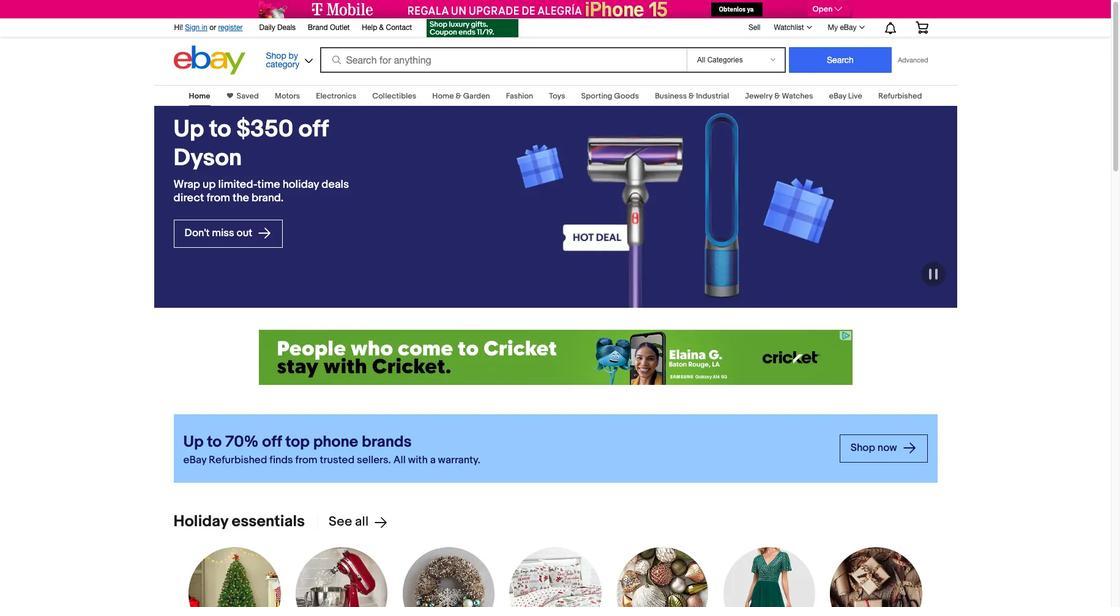 Task type: describe. For each thing, give the bounding box(es) containing it.
jewelry
[[746, 91, 773, 101]]

my ebay link
[[822, 20, 871, 35]]

advanced link
[[892, 48, 935, 72]]

1 vertical spatial ebay
[[830, 91, 847, 101]]

account navigation
[[168, 15, 938, 39]]

shop for shop now
[[851, 442, 876, 455]]

holiday
[[174, 513, 228, 532]]

sporting goods
[[582, 91, 639, 101]]

0 vertical spatial refurbished
[[879, 91, 923, 101]]

phone
[[313, 433, 359, 452]]

all
[[394, 454, 406, 467]]

contact
[[386, 23, 412, 32]]

get the coupon image
[[427, 19, 519, 37]]

category
[[266, 59, 300, 69]]

time
[[258, 178, 280, 191]]

from inside up to $350 off dyson wrap up limited-time holiday deals direct from the brand.
[[207, 192, 230, 205]]

refurbished inside up to 70% off top phone brands ebay refurbished finds from trusted sellers. all with a warranty.
[[209, 454, 267, 467]]

sporting goods link
[[582, 91, 639, 101]]

my ebay
[[829, 23, 857, 32]]

hi! sign in or register
[[174, 23, 243, 32]]

brand outlet
[[308, 23, 350, 32]]

don't miss out link
[[174, 220, 283, 248]]

refurbished link
[[879, 91, 923, 101]]

off for $350
[[299, 115, 329, 144]]

sign
[[185, 23, 200, 32]]

up to $350 off dyson wrap up limited-time holiday deals direct from the brand.
[[174, 115, 349, 205]]

motors
[[275, 91, 300, 101]]

brands
[[362, 433, 412, 452]]

by
[[289, 51, 298, 60]]

wrap
[[174, 178, 200, 191]]

collectibles link
[[373, 91, 417, 101]]

open
[[813, 4, 833, 14]]

Search for anything text field
[[322, 48, 685, 72]]

saved
[[237, 91, 259, 101]]

sporting
[[582, 91, 613, 101]]

& for industrial
[[689, 91, 695, 101]]

top
[[286, 433, 310, 452]]

business
[[655, 91, 687, 101]]

watchlist
[[775, 23, 805, 32]]

ebay live
[[830, 91, 863, 101]]

industrial
[[697, 91, 730, 101]]

the
[[233, 192, 249, 205]]

help & contact link
[[362, 21, 412, 35]]

home for home & garden
[[433, 91, 454, 101]]

holiday essentials
[[174, 513, 305, 532]]

dyson
[[174, 144, 242, 173]]

essentials
[[232, 513, 305, 532]]

open button
[[808, 2, 851, 16]]

jewelry & watches link
[[746, 91, 814, 101]]

collectibles
[[373, 91, 417, 101]]

ebay inside up to 70% off top phone brands ebay refurbished finds from trusted sellers. all with a warranty.
[[183, 454, 207, 467]]

deals
[[278, 23, 296, 32]]

sign in link
[[185, 23, 208, 32]]

up for up to 70% off top phone brands
[[183, 433, 204, 452]]

deals
[[322, 178, 349, 191]]

up to 70% off top phone brands link
[[183, 433, 830, 453]]

or
[[210, 23, 216, 32]]

limited-
[[218, 178, 258, 191]]

up
[[203, 178, 216, 191]]

fashion
[[506, 91, 534, 101]]

shop now
[[851, 442, 900, 455]]

business & industrial
[[655, 91, 730, 101]]

shop now link
[[840, 435, 928, 463]]

saved link
[[233, 91, 259, 101]]

finds
[[270, 454, 293, 467]]

to for 70%
[[207, 433, 222, 452]]

70%
[[225, 433, 259, 452]]

shop by category
[[266, 51, 300, 69]]



Task type: locate. For each thing, give the bounding box(es) containing it.
don't miss out
[[185, 227, 255, 240]]

off down electronics "link"
[[299, 115, 329, 144]]

0 horizontal spatial refurbished
[[209, 454, 267, 467]]

home & garden link
[[433, 91, 490, 101]]

shop left by
[[266, 51, 286, 60]]

from down 'top'
[[296, 454, 318, 467]]

up up wrap
[[174, 115, 204, 144]]

0 vertical spatial from
[[207, 192, 230, 205]]

$350
[[237, 115, 294, 144]]

& left 'garden'
[[456, 91, 462, 101]]

to left 70%
[[207, 433, 222, 452]]

off for 70%
[[262, 433, 282, 452]]

1 vertical spatial up
[[183, 433, 204, 452]]

jewelry & watches
[[746, 91, 814, 101]]

brand.
[[252, 192, 284, 205]]

with
[[408, 454, 428, 467]]

brand outlet link
[[308, 21, 350, 35]]

0 vertical spatial ebay
[[841, 23, 857, 32]]

0 vertical spatial up
[[174, 115, 204, 144]]

None submit
[[790, 47, 892, 73]]

1 horizontal spatial refurbished
[[879, 91, 923, 101]]

up left 70%
[[183, 433, 204, 452]]

1 vertical spatial to
[[207, 433, 222, 452]]

1 advertisement region from the top
[[259, 0, 853, 18]]

1 vertical spatial off
[[262, 433, 282, 452]]

& for watches
[[775, 91, 781, 101]]

& for contact
[[380, 23, 384, 32]]

2 advertisement region from the top
[[259, 330, 853, 385]]

brand
[[308, 23, 328, 32]]

home for home
[[189, 91, 210, 101]]

my
[[829, 23, 839, 32]]

home left 'garden'
[[433, 91, 454, 101]]

business & industrial link
[[655, 91, 730, 101]]

1 vertical spatial shop
[[851, 442, 876, 455]]

daily deals link
[[259, 21, 296, 35]]

& right business
[[689, 91, 695, 101]]

sellers.
[[357, 454, 391, 467]]

0 horizontal spatial shop
[[266, 51, 286, 60]]

help
[[362, 23, 377, 32]]

holiday essentials link
[[174, 513, 305, 532]]

0 horizontal spatial off
[[262, 433, 282, 452]]

outlet
[[330, 23, 350, 32]]

shop by category banner
[[168, 15, 938, 78]]

0 vertical spatial off
[[299, 115, 329, 144]]

from down up at the top of the page
[[207, 192, 230, 205]]

to left $350
[[209, 115, 231, 144]]

shop left now
[[851, 442, 876, 455]]

off
[[299, 115, 329, 144], [262, 433, 282, 452]]

ebay live link
[[830, 91, 863, 101]]

watches
[[782, 91, 814, 101]]

electronics link
[[316, 91, 357, 101]]

your shopping cart image
[[915, 21, 930, 34]]

1 vertical spatial refurbished
[[209, 454, 267, 467]]

toys
[[550, 91, 566, 101]]

2 home from the left
[[433, 91, 454, 101]]

1 home from the left
[[189, 91, 210, 101]]

see all link
[[317, 515, 388, 530]]

advertisement region inside up to $350 off dyson main content
[[259, 330, 853, 385]]

0 vertical spatial advertisement region
[[259, 0, 853, 18]]

refurbished
[[879, 91, 923, 101], [209, 454, 267, 467]]

all
[[355, 515, 369, 530]]

warranty.
[[438, 454, 481, 467]]

1 vertical spatial from
[[296, 454, 318, 467]]

daily
[[259, 23, 276, 32]]

from inside up to 70% off top phone brands ebay refurbished finds from trusted sellers. all with a warranty.
[[296, 454, 318, 467]]

1 horizontal spatial shop
[[851, 442, 876, 455]]

miss
[[212, 227, 234, 240]]

direct
[[174, 192, 204, 205]]

now
[[878, 442, 898, 455]]

& for garden
[[456, 91, 462, 101]]

ebay inside 'account' navigation
[[841, 23, 857, 32]]

0 vertical spatial to
[[209, 115, 231, 144]]

in
[[202, 23, 208, 32]]

motors link
[[275, 91, 300, 101]]

0 horizontal spatial from
[[207, 192, 230, 205]]

up inside up to 70% off top phone brands ebay refurbished finds from trusted sellers. all with a warranty.
[[183, 433, 204, 452]]

advertisement region
[[259, 0, 853, 18], [259, 330, 853, 385]]

shop inside shop by category
[[266, 51, 286, 60]]

1 vertical spatial advertisement region
[[259, 330, 853, 385]]

register
[[218, 23, 243, 32]]

& right help
[[380, 23, 384, 32]]

fashion link
[[506, 91, 534, 101]]

0 horizontal spatial home
[[189, 91, 210, 101]]

&
[[380, 23, 384, 32], [456, 91, 462, 101], [689, 91, 695, 101], [775, 91, 781, 101]]

1 horizontal spatial off
[[299, 115, 329, 144]]

live
[[849, 91, 863, 101]]

help & contact
[[362, 23, 412, 32]]

hi!
[[174, 23, 183, 32]]

up
[[174, 115, 204, 144], [183, 433, 204, 452]]

shop for shop by category
[[266, 51, 286, 60]]

0 vertical spatial shop
[[266, 51, 286, 60]]

sell link
[[744, 23, 767, 32]]

from
[[207, 192, 230, 205], [296, 454, 318, 467]]

refurbished down advanced link
[[879, 91, 923, 101]]

& inside 'account' navigation
[[380, 23, 384, 32]]

none submit inside shop by category banner
[[790, 47, 892, 73]]

1 horizontal spatial from
[[296, 454, 318, 467]]

off inside up to 70% off top phone brands ebay refurbished finds from trusted sellers. all with a warranty.
[[262, 433, 282, 452]]

garden
[[464, 91, 490, 101]]

off inside up to $350 off dyson wrap up limited-time holiday deals direct from the brand.
[[299, 115, 329, 144]]

a
[[430, 454, 436, 467]]

holiday
[[283, 178, 319, 191]]

up for up to $350 off dyson
[[174, 115, 204, 144]]

electronics
[[316, 91, 357, 101]]

& right jewelry
[[775, 91, 781, 101]]

to inside up to $350 off dyson wrap up limited-time holiday deals direct from the brand.
[[209, 115, 231, 144]]

ebay
[[841, 23, 857, 32], [830, 91, 847, 101], [183, 454, 207, 467]]

see all
[[329, 515, 369, 530]]

see
[[329, 515, 352, 530]]

to inside up to 70% off top phone brands ebay refurbished finds from trusted sellers. all with a warranty.
[[207, 433, 222, 452]]

up inside up to $350 off dyson wrap up limited-time holiday deals direct from the brand.
[[174, 115, 204, 144]]

up to $350 off dyson main content
[[0, 78, 1112, 608]]

out
[[237, 227, 252, 240]]

shop
[[266, 51, 286, 60], [851, 442, 876, 455]]

trusted
[[320, 454, 355, 467]]

home left saved 'link'
[[189, 91, 210, 101]]

refurbished down 70%
[[209, 454, 267, 467]]

watchlist link
[[768, 20, 818, 35]]

shop by category button
[[261, 46, 316, 72]]

home & garden
[[433, 91, 490, 101]]

daily deals
[[259, 23, 296, 32]]

shop inside up to $350 off dyson main content
[[851, 442, 876, 455]]

2 vertical spatial ebay
[[183, 454, 207, 467]]

up to $350 off dyson link
[[174, 115, 377, 173]]

1 horizontal spatial home
[[433, 91, 454, 101]]

register link
[[218, 23, 243, 32]]

to
[[209, 115, 231, 144], [207, 433, 222, 452]]

home
[[189, 91, 210, 101], [433, 91, 454, 101]]

off up the finds
[[262, 433, 282, 452]]

don't
[[185, 227, 210, 240]]

advanced
[[899, 56, 929, 64]]

to for $350
[[209, 115, 231, 144]]

sell
[[749, 23, 761, 32]]

goods
[[615, 91, 639, 101]]



Task type: vqa. For each thing, say whether or not it's contained in the screenshot.
Home to the left
yes



